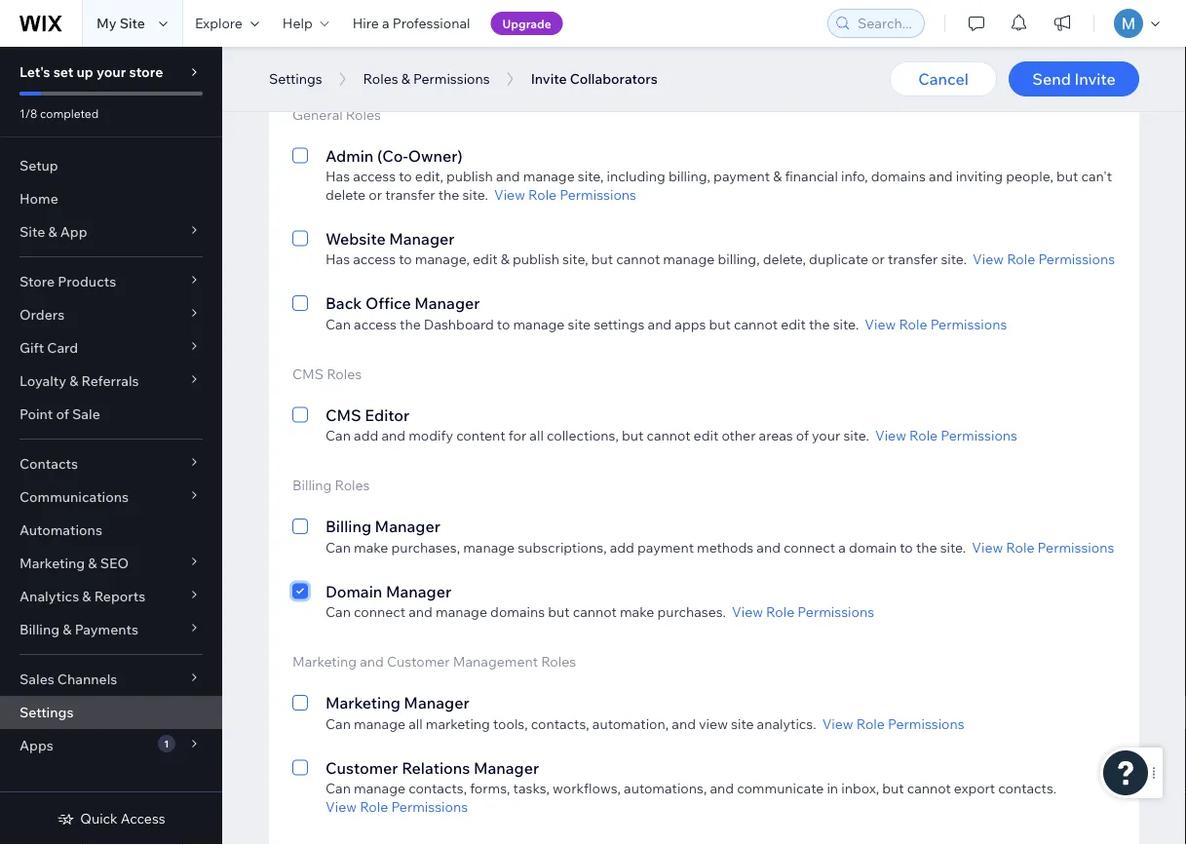 Task type: locate. For each thing, give the bounding box(es) containing it.
access inside 'back office manager can access the dashboard to manage site settings and apps but cannot edit the site. view role permissions'
[[354, 315, 397, 333]]

analytics & reports button
[[0, 580, 222, 613]]

sales
[[20, 671, 54, 688]]

manager up 'manage,'
[[389, 229, 455, 248]]

0 vertical spatial customer
[[387, 653, 450, 670]]

payment left financial
[[714, 168, 770, 185]]

1 horizontal spatial roles
[[700, 62, 731, 79]]

& inside dropdown button
[[82, 588, 91, 605]]

a right hire
[[382, 15, 390, 32]]

& inside has access to edit, publish and manage site, including billing, payment & financial info, domains and inviting people, but can't delete or transfer the site.
[[773, 168, 782, 185]]

1 vertical spatial your
[[812, 427, 841, 444]]

site. right areas
[[844, 427, 870, 444]]

0 horizontal spatial invite
[[531, 70, 567, 87]]

cms editor can add and modify content for all collections, but cannot edit other areas of your site. view role permissions
[[326, 405, 1018, 444]]

the left the people on the top left
[[471, 62, 492, 79]]

management
[[453, 653, 538, 670]]

and down domain
[[360, 653, 384, 670]]

invite collaborators
[[531, 70, 658, 87]]

and left apps
[[648, 315, 672, 333]]

1 vertical spatial site,
[[563, 251, 589, 268]]

domains up management
[[491, 604, 545, 621]]

1 vertical spatial a
[[839, 539, 846, 556]]

manage inside website manager has access to manage, edit & publish site, but cannot manage billing, delete, duplicate or transfer site. view role permissions
[[663, 251, 715, 268]]

payment left methods
[[638, 539, 694, 556]]

connect down domain
[[354, 604, 406, 621]]

marketing down marketing and customer management roles
[[326, 693, 401, 713]]

edit left 'other'
[[694, 427, 719, 444]]

0 horizontal spatial of
[[56, 406, 69, 423]]

site inside marketing manager can manage all marketing tools, contacts, automation, and view site analytics. view role permissions
[[731, 715, 754, 732]]

view role permissions button for back office manager
[[865, 315, 1008, 333]]

cannot up 'back office manager can access the dashboard to manage site settings and apps but cannot edit the site. view role permissions'
[[616, 251, 660, 268]]

to inside billing manager can make purchases, manage subscriptions, add payment methods and connect a domain to the site. view role permissions
[[900, 539, 913, 556]]

and up marketing and customer management roles
[[409, 604, 433, 621]]

your right up
[[97, 63, 126, 80]]

to
[[882, 62, 895, 79], [399, 168, 412, 185], [399, 251, 412, 268], [497, 315, 510, 333], [900, 539, 913, 556]]

has up delete
[[326, 168, 350, 185]]

site. inside has access to edit, publish and manage site, including billing, payment & financial info, domains and inviting people, but can't delete or transfer the site.
[[463, 186, 488, 203]]

domain
[[326, 582, 383, 601]]

marketing down domain
[[293, 653, 357, 670]]

view inside billing manager can make purchases, manage subscriptions, add payment methods and connect a domain to the site. view role permissions
[[972, 539, 1004, 556]]

1/8
[[20, 106, 37, 120]]

for for *
[[450, 62, 468, 79]]

but left can't
[[1057, 168, 1079, 185]]

of inside sidebar element
[[56, 406, 69, 423]]

manager inside website manager has access to manage, edit & publish site, but cannot manage billing, delete, duplicate or transfer site. view role permissions
[[389, 229, 455, 248]]

0 vertical spatial marketing
[[20, 555, 85, 572]]

of
[[56, 406, 69, 423], [797, 427, 809, 444]]

all
[[530, 427, 544, 444], [409, 715, 423, 732]]

1 horizontal spatial a
[[839, 539, 846, 556]]

1 horizontal spatial site
[[731, 715, 754, 732]]

manage
[[523, 168, 575, 185], [663, 251, 715, 268], [513, 315, 565, 333], [463, 539, 515, 556], [436, 604, 488, 621], [354, 715, 406, 732], [354, 780, 406, 797]]

1 has from the top
[[326, 168, 350, 185]]

1 vertical spatial add
[[610, 539, 635, 556]]

make left purchases.
[[620, 604, 655, 621]]

or right create
[[734, 62, 748, 79]]

but right apps
[[709, 315, 731, 333]]

transfer right the duplicate
[[888, 251, 938, 268]]

1 vertical spatial connect
[[354, 604, 406, 621]]

manager inside domain manager can connect and manage domains but cannot make purchases. view role permissions
[[386, 582, 452, 601]]

but down "subscriptions,"
[[548, 604, 570, 621]]

site. down 'inviting'
[[941, 251, 967, 268]]

1 horizontal spatial add
[[610, 539, 635, 556]]

1 horizontal spatial settings
[[269, 70, 322, 87]]

manage inside domain manager can connect and manage domains but cannot make purchases. view role permissions
[[436, 604, 488, 621]]

areas
[[759, 427, 793, 444]]

0 horizontal spatial payment
[[638, 539, 694, 556]]

customer left relations
[[326, 758, 398, 778]]

0 horizontal spatial your
[[97, 63, 126, 80]]

can for billing manager
[[326, 539, 351, 556]]

but right collections,
[[622, 427, 644, 444]]

role inside the cms editor can add and modify content for all collections, but cannot edit other areas of your site. view role permissions
[[910, 427, 938, 444]]

or right delete
[[369, 186, 382, 203]]

0 vertical spatial for
[[450, 62, 468, 79]]

domain manager can connect and manage domains but cannot make purchases. view role permissions
[[326, 582, 875, 621]]

permissions inside website manager has access to manage, edit & publish site, but cannot manage billing, delete, duplicate or transfer site. view role permissions
[[1039, 251, 1116, 268]]

0 vertical spatial site
[[120, 15, 145, 32]]

manager up purchases,
[[375, 517, 441, 536]]

1 vertical spatial marketing
[[293, 653, 357, 670]]

a
[[382, 15, 390, 32], [839, 539, 846, 556]]

website manager has access to manage, edit & publish site, but cannot manage billing, delete, duplicate or transfer site. view role permissions
[[326, 229, 1116, 268]]

you're
[[543, 62, 582, 79]]

publish down view role permissions
[[513, 251, 560, 268]]

access down office
[[354, 315, 397, 333]]

marketing & seo
[[20, 555, 129, 572]]

permissions inside button
[[560, 186, 637, 203]]

marketing up "analytics"
[[20, 555, 85, 572]]

view role permissions button
[[494, 186, 637, 203], [973, 251, 1116, 268], [865, 315, 1008, 333], [876, 427, 1018, 445], [972, 539, 1115, 556], [732, 604, 875, 621], [823, 715, 965, 733], [326, 798, 468, 816]]

1 roles from the left
[[416, 62, 447, 79]]

0 vertical spatial transfer
[[385, 186, 435, 203]]

0 vertical spatial connect
[[784, 539, 836, 556]]

domains right info,
[[872, 168, 926, 185]]

site down home
[[20, 223, 45, 240]]

manager up marketing
[[404, 693, 470, 713]]

0 vertical spatial of
[[56, 406, 69, 423]]

site right my
[[120, 15, 145, 32]]

1 vertical spatial billing
[[326, 517, 372, 536]]

1 can from the top
[[326, 315, 351, 333]]

to right dashboard
[[497, 315, 510, 333]]

0 vertical spatial make
[[354, 539, 388, 556]]

manager for billing manager
[[375, 517, 441, 536]]

1 vertical spatial access
[[353, 251, 396, 268]]

manage up view role permissions
[[523, 168, 575, 185]]

cannot inside 'back office manager can access the dashboard to manage site settings and apps but cannot edit the site. view role permissions'
[[734, 315, 778, 333]]

manage right purchases,
[[463, 539, 515, 556]]

manager down purchases,
[[386, 582, 452, 601]]

customer
[[387, 653, 450, 670], [326, 758, 398, 778]]

back
[[326, 294, 362, 313]]

cannot inside the cms editor can add and modify content for all collections, but cannot edit other areas of your site. view role permissions
[[647, 427, 691, 444]]

to down admin (co-owner)
[[399, 168, 412, 185]]

2 has from the top
[[326, 251, 350, 268]]

site. down owner)
[[463, 186, 488, 203]]

1 vertical spatial payment
[[638, 539, 694, 556]]

1 horizontal spatial for
[[509, 427, 527, 444]]

office
[[366, 294, 411, 313]]

& for referrals
[[69, 372, 78, 390]]

more
[[380, 62, 413, 79]]

manage inside marketing manager can manage all marketing tools, contacts, automation, and view site analytics. view role permissions
[[354, 715, 406, 732]]

1 horizontal spatial connect
[[784, 539, 836, 556]]

manager up dashboard
[[415, 294, 480, 313]]

view inside website manager has access to manage, edit & publish site, but cannot manage billing, delete, duplicate or transfer site. view role permissions
[[973, 251, 1004, 268]]

1 horizontal spatial publish
[[513, 251, 560, 268]]

contacts, down relations
[[409, 780, 467, 797]]

0 vertical spatial site,
[[578, 168, 604, 185]]

0 vertical spatial payment
[[714, 168, 770, 185]]

marketing inside popup button
[[20, 555, 85, 572]]

& for reports
[[82, 588, 91, 605]]

setup
[[20, 157, 58, 174]]

1 vertical spatial cms
[[326, 405, 362, 425]]

2 vertical spatial marketing
[[326, 693, 401, 713]]

gift card
[[20, 339, 78, 356]]

1 vertical spatial domains
[[491, 604, 545, 621]]

loyalty & referrals button
[[0, 365, 222, 398]]

gift
[[20, 339, 44, 356]]

manage roles. button
[[898, 62, 991, 79]]

can inside marketing manager can manage all marketing tools, contacts, automation, and view site analytics. view role permissions
[[326, 715, 351, 732]]

0 vertical spatial site
[[568, 315, 591, 333]]

1 vertical spatial has
[[326, 251, 350, 268]]

automations,
[[624, 780, 707, 797]]

roles right the one in the top left of the page
[[363, 70, 398, 87]]

0 horizontal spatial for
[[450, 62, 468, 79]]

for down professional
[[450, 62, 468, 79]]

1 vertical spatial site
[[20, 223, 45, 240]]

settings
[[269, 70, 322, 87], [20, 704, 74, 721]]

permissions inside domain manager can connect and manage domains but cannot make purchases. view role permissions
[[798, 604, 875, 621]]

roles down the editor
[[335, 477, 370, 494]]

0 horizontal spatial cms
[[293, 365, 324, 382]]

connect inside domain manager can connect and manage domains but cannot make purchases. view role permissions
[[354, 604, 406, 621]]

0 vertical spatial billing
[[293, 477, 332, 494]]

& right 'manage,'
[[501, 251, 510, 268]]

cannot inside domain manager can connect and manage domains but cannot make purchases. view role permissions
[[573, 604, 617, 621]]

view inside the cms editor can add and modify content for all collections, but cannot edit other areas of your site. view role permissions
[[876, 427, 907, 444]]

or right the one in the top left of the page
[[363, 62, 377, 79]]

send
[[1033, 69, 1072, 89]]

0 vertical spatial settings
[[269, 70, 322, 87]]

but inside the cms editor can add and modify content for all collections, but cannot edit other areas of your site. view role permissions
[[622, 427, 644, 444]]

1 vertical spatial for
[[509, 427, 527, 444]]

2 vertical spatial access
[[354, 315, 397, 333]]

& for payments
[[63, 621, 72, 638]]

for inside the cms editor can add and modify content for all collections, but cannot edit other areas of your site. view role permissions
[[509, 427, 527, 444]]

1 vertical spatial site
[[731, 715, 754, 732]]

roles right management
[[541, 653, 576, 670]]

1 vertical spatial all
[[409, 715, 423, 732]]

site, inside website manager has access to manage, edit & publish site, but cannot manage billing, delete, duplicate or transfer site. view role permissions
[[563, 251, 589, 268]]

2 can from the top
[[326, 427, 351, 444]]

roles right the 'more'
[[416, 62, 447, 79]]

manage up 'back office manager can access the dashboard to manage site settings and apps but cannot edit the site. view role permissions'
[[663, 251, 715, 268]]

manager inside customer relations manager can manage contacts, forms, tasks, workflows, automations, and communicate in inbox, but cannot export contacts. view role permissions
[[474, 758, 539, 778]]

view
[[699, 715, 728, 732]]

cms inside the cms editor can add and modify content for all collections, but cannot edit other areas of your site. view role permissions
[[326, 405, 362, 425]]

loyalty & referrals
[[20, 372, 139, 390]]

cannot left 'other'
[[647, 427, 691, 444]]

can for domain manager
[[326, 604, 351, 621]]

billing, right including
[[669, 168, 711, 185]]

forms,
[[470, 780, 510, 797]]

marketing & seo button
[[0, 547, 222, 580]]

cancel button
[[890, 61, 998, 97]]

for inside "role(s) * select one or more roles for the people you're inviting. to create roles or edit permissions, go to manage roles."
[[450, 62, 468, 79]]

cannot
[[616, 251, 660, 268], [734, 315, 778, 333], [647, 427, 691, 444], [573, 604, 617, 621], [907, 780, 951, 797]]

setup link
[[0, 149, 222, 182]]

0 vertical spatial cms
[[293, 365, 324, 382]]

cannot left export at right
[[907, 780, 951, 797]]

None checkbox
[[293, 292, 308, 333], [293, 403, 308, 445], [293, 580, 308, 621], [293, 292, 308, 333], [293, 403, 308, 445], [293, 580, 308, 621]]

& inside button
[[402, 70, 410, 87]]

relations
[[402, 758, 470, 778]]

0 horizontal spatial add
[[354, 427, 379, 444]]

point
[[20, 406, 53, 423]]

invite right the send
[[1075, 69, 1116, 89]]

permissions inside button
[[413, 70, 490, 87]]

0 vertical spatial domains
[[872, 168, 926, 185]]

of right areas
[[797, 427, 809, 444]]

cannot inside website manager has access to manage, edit & publish site, but cannot manage billing, delete, duplicate or transfer site. view role permissions
[[616, 251, 660, 268]]

can inside domain manager can connect and manage domains but cannot make purchases. view role permissions
[[326, 604, 351, 621]]

domains
[[872, 168, 926, 185], [491, 604, 545, 621]]

make inside billing manager can make purchases, manage subscriptions, add payment methods and connect a domain to the site. view role permissions
[[354, 539, 388, 556]]

the right domain
[[917, 539, 938, 556]]

all left collections,
[[530, 427, 544, 444]]

billing,
[[669, 168, 711, 185], [718, 251, 760, 268]]

home link
[[0, 182, 222, 215]]

0 vertical spatial add
[[354, 427, 379, 444]]

the down the duplicate
[[809, 315, 830, 333]]

& left financial
[[773, 168, 782, 185]]

0 vertical spatial publish
[[447, 168, 493, 185]]

payment
[[714, 168, 770, 185], [638, 539, 694, 556]]

1 vertical spatial settings
[[20, 704, 74, 721]]

and right automations,
[[710, 780, 734, 797]]

marketing inside marketing manager can manage all marketing tools, contacts, automation, and view site analytics. view role permissions
[[326, 693, 401, 713]]

1
[[164, 738, 169, 750]]

& down analytics & reports at bottom
[[63, 621, 72, 638]]

to right go
[[882, 62, 895, 79]]

permissions
[[413, 70, 490, 87], [560, 186, 637, 203], [1039, 251, 1116, 268], [931, 315, 1008, 333], [941, 427, 1018, 444], [1038, 539, 1115, 556], [798, 604, 875, 621], [888, 715, 965, 732], [391, 798, 468, 815]]

settings down role(s)
[[269, 70, 322, 87]]

add down the editor
[[354, 427, 379, 444]]

but up settings
[[592, 251, 613, 268]]

1 vertical spatial contacts,
[[409, 780, 467, 797]]

invite
[[1075, 69, 1116, 89], [531, 70, 567, 87]]

customer up marketing
[[387, 653, 450, 670]]

manager up forms,
[[474, 758, 539, 778]]

make up domain
[[354, 539, 388, 556]]

1 vertical spatial customer
[[326, 758, 398, 778]]

1 horizontal spatial domains
[[872, 168, 926, 185]]

role inside 'back office manager can access the dashboard to manage site settings and apps but cannot edit the site. view role permissions'
[[899, 315, 928, 333]]

all left marketing
[[409, 715, 423, 732]]

site. down the duplicate
[[833, 315, 859, 333]]

1 horizontal spatial of
[[797, 427, 809, 444]]

1 horizontal spatial make
[[620, 604, 655, 621]]

but
[[1057, 168, 1079, 185], [592, 251, 613, 268], [709, 315, 731, 333], [622, 427, 644, 444], [548, 604, 570, 621], [883, 780, 904, 797]]

view role permissions button for admin (co-owner)
[[494, 186, 637, 203]]

referrals
[[81, 372, 139, 390]]

add up domain manager can connect and manage domains but cannot make purchases. view role permissions
[[610, 539, 635, 556]]

the down edit,
[[438, 186, 460, 203]]

0 horizontal spatial publish
[[447, 168, 493, 185]]

1 horizontal spatial transfer
[[888, 251, 938, 268]]

0 horizontal spatial billing,
[[669, 168, 711, 185]]

to right domain
[[900, 539, 913, 556]]

1 horizontal spatial payment
[[714, 168, 770, 185]]

publish inside has access to edit, publish and manage site, including billing, payment & financial info, domains and inviting people, but can't delete or transfer the site.
[[447, 168, 493, 185]]

automations
[[20, 522, 102, 539]]

0 vertical spatial a
[[382, 15, 390, 32]]

0 vertical spatial all
[[530, 427, 544, 444]]

0 vertical spatial billing,
[[669, 168, 711, 185]]

manager inside 'back office manager can access the dashboard to manage site settings and apps but cannot edit the site. view role permissions'
[[415, 294, 480, 313]]

& inside dropdown button
[[48, 223, 57, 240]]

0 vertical spatial contacts,
[[531, 715, 590, 732]]

0 horizontal spatial contacts,
[[409, 780, 467, 797]]

cannot right apps
[[734, 315, 778, 333]]

*
[[342, 41, 349, 63]]

roles for admin (co-owner)
[[346, 106, 381, 123]]

connect inside billing manager can make purchases, manage subscriptions, add payment methods and connect a domain to the site. view role permissions
[[784, 539, 836, 556]]

roles down back
[[327, 365, 362, 382]]

0 horizontal spatial connect
[[354, 604, 406, 621]]

0 horizontal spatial domains
[[491, 604, 545, 621]]

edit left permissions,
[[751, 62, 776, 79]]

0 vertical spatial has
[[326, 168, 350, 185]]

has access to edit, publish and manage site, including billing, payment & financial info, domains and inviting people, but can't delete or transfer the site.
[[326, 168, 1113, 203]]

but right "inbox,"
[[883, 780, 904, 797]]

site left settings
[[568, 315, 591, 333]]

1 vertical spatial publish
[[513, 251, 560, 268]]

1 vertical spatial make
[[620, 604, 655, 621]]

to inside has access to edit, publish and manage site, including billing, payment & financial info, domains and inviting people, but can't delete or transfer the site.
[[399, 168, 412, 185]]

has down the website
[[326, 251, 350, 268]]

edit inside "role(s) * select one or more roles for the people you're inviting. to create roles or edit permissions, go to manage roles."
[[751, 62, 776, 79]]

manage down relations
[[354, 780, 406, 797]]

store
[[129, 63, 163, 80]]

site. right domain
[[941, 539, 967, 556]]

& right 'loyalty' on the top
[[69, 372, 78, 390]]

sidebar element
[[0, 47, 222, 845]]

manage right dashboard
[[513, 315, 565, 333]]

1 vertical spatial transfer
[[888, 251, 938, 268]]

roles
[[416, 62, 447, 79], [700, 62, 731, 79]]

1 horizontal spatial cms
[[326, 405, 362, 425]]

0 vertical spatial your
[[97, 63, 126, 80]]

publish down owner)
[[447, 168, 493, 185]]

None checkbox
[[293, 144, 308, 203], [293, 227, 308, 268], [293, 515, 308, 556], [293, 691, 308, 733], [293, 756, 308, 816], [293, 144, 308, 203], [293, 227, 308, 268], [293, 515, 308, 556], [293, 691, 308, 733], [293, 756, 308, 816]]

and inside the cms editor can add and modify content for all collections, but cannot edit other areas of your site. view role permissions
[[382, 427, 406, 444]]

customer inside customer relations manager can manage contacts, forms, tasks, workflows, automations, and communicate in inbox, but cannot export contacts. view role permissions
[[326, 758, 398, 778]]

site right view
[[731, 715, 754, 732]]

transfer down edit,
[[385, 186, 435, 203]]

can inside the cms editor can add and modify content for all collections, but cannot edit other areas of your site. view role permissions
[[326, 427, 351, 444]]

manage up relations
[[354, 715, 406, 732]]

0 horizontal spatial a
[[382, 15, 390, 32]]

5 can from the top
[[326, 715, 351, 732]]

& for permissions
[[402, 70, 410, 87]]

(co-
[[377, 146, 408, 165]]

0 horizontal spatial site
[[568, 315, 591, 333]]

0 horizontal spatial transfer
[[385, 186, 435, 203]]

marketing for manager
[[326, 693, 401, 713]]

0 horizontal spatial settings
[[20, 704, 74, 721]]

6 can from the top
[[326, 780, 351, 797]]

to inside website manager has access to manage, edit & publish site, but cannot manage billing, delete, duplicate or transfer site. view role permissions
[[399, 251, 412, 268]]

1 horizontal spatial all
[[530, 427, 544, 444]]

your
[[97, 63, 126, 80], [812, 427, 841, 444]]

but inside customer relations manager can manage contacts, forms, tasks, workflows, automations, and communicate in inbox, but cannot export contacts. view role permissions
[[883, 780, 904, 797]]

roles
[[363, 70, 398, 87], [346, 106, 381, 123], [327, 365, 362, 382], [335, 477, 370, 494], [541, 653, 576, 670]]

add inside the cms editor can add and modify content for all collections, but cannot edit other areas of your site. view role permissions
[[354, 427, 379, 444]]

1 horizontal spatial billing,
[[718, 251, 760, 268]]

cannot down "subscriptions,"
[[573, 604, 617, 621]]

can inside customer relations manager can manage contacts, forms, tasks, workflows, automations, and communicate in inbox, but cannot export contacts. view role permissions
[[326, 780, 351, 797]]

people,
[[1006, 168, 1054, 185]]

manager for marketing manager
[[404, 693, 470, 713]]

& left reports on the left of page
[[82, 588, 91, 605]]

edit inside website manager has access to manage, edit & publish site, but cannot manage billing, delete, duplicate or transfer site. view role permissions
[[473, 251, 498, 268]]

settings inside sidebar element
[[20, 704, 74, 721]]

0 horizontal spatial all
[[409, 715, 423, 732]]

0 vertical spatial access
[[353, 168, 396, 185]]

1 horizontal spatial your
[[812, 427, 841, 444]]

role
[[529, 186, 557, 203], [1007, 251, 1036, 268], [899, 315, 928, 333], [910, 427, 938, 444], [1007, 539, 1035, 556], [767, 604, 795, 621], [857, 715, 885, 732], [360, 798, 388, 815]]

0 horizontal spatial site
[[20, 223, 45, 240]]

a inside "hire a professional" 'link'
[[382, 15, 390, 32]]

edit right 'manage,'
[[473, 251, 498, 268]]

your inside sidebar element
[[97, 63, 126, 80]]

and left view
[[672, 715, 696, 732]]

site. inside 'back office manager can access the dashboard to manage site settings and apps but cannot edit the site. view role permissions'
[[833, 315, 859, 333]]

view inside 'back office manager can access the dashboard to manage site settings and apps but cannot edit the site. view role permissions'
[[865, 315, 896, 333]]

roles for billing manager
[[335, 477, 370, 494]]

edit down delete,
[[781, 315, 806, 333]]

1 horizontal spatial contacts,
[[531, 715, 590, 732]]

marketing manager can manage all marketing tools, contacts, automation, and view site analytics. view role permissions
[[326, 693, 965, 732]]

contacts.
[[999, 780, 1057, 797]]

Search... field
[[852, 10, 919, 37]]

and inside billing manager can make purchases, manage subscriptions, add payment methods and connect a domain to the site. view role permissions
[[757, 539, 781, 556]]

3 can from the top
[[326, 539, 351, 556]]

1 vertical spatial billing,
[[718, 251, 760, 268]]

manage
[[898, 62, 950, 79]]

marketing for and
[[293, 653, 357, 670]]

site.
[[463, 186, 488, 203], [941, 251, 967, 268], [833, 315, 859, 333], [844, 427, 870, 444], [941, 539, 967, 556]]

& for seo
[[88, 555, 97, 572]]

2 vertical spatial billing
[[20, 621, 60, 638]]

4 can from the top
[[326, 604, 351, 621]]

the inside "role(s) * select one or more roles for the people you're inviting. to create roles or edit permissions, go to manage roles."
[[471, 62, 492, 79]]

publish
[[447, 168, 493, 185], [513, 251, 560, 268]]

& left the app
[[48, 223, 57, 240]]

site & app
[[20, 223, 87, 240]]

& down "hire a professional" 'link'
[[402, 70, 410, 87]]

and inside domain manager can connect and manage domains but cannot make purchases. view role permissions
[[409, 604, 433, 621]]

0 horizontal spatial make
[[354, 539, 388, 556]]

all inside the cms editor can add and modify content for all collections, but cannot edit other areas of your site. view role permissions
[[530, 427, 544, 444]]

or
[[363, 62, 377, 79], [734, 62, 748, 79], [369, 186, 382, 203], [872, 251, 885, 268]]

of left the sale
[[56, 406, 69, 423]]

& left seo
[[88, 555, 97, 572]]

communicate
[[737, 780, 824, 797]]

let's set up your store
[[20, 63, 163, 80]]

0 horizontal spatial roles
[[416, 62, 447, 79]]

delete,
[[763, 251, 806, 268]]

invite down upgrade
[[531, 70, 567, 87]]

owner)
[[408, 146, 463, 165]]

1 vertical spatial of
[[797, 427, 809, 444]]

view role permissions
[[494, 186, 637, 203]]



Task type: describe. For each thing, give the bounding box(es) containing it.
the inside billing manager can make purchases, manage subscriptions, add payment methods and connect a domain to the site. view role permissions
[[917, 539, 938, 556]]

marketing and customer management roles
[[293, 653, 576, 670]]

roles for cms editor
[[327, 365, 362, 382]]

payments
[[75, 621, 138, 638]]

site & app button
[[0, 215, 222, 249]]

cms roles
[[293, 365, 362, 382]]

communications
[[20, 489, 129, 506]]

and up view role permissions
[[496, 168, 520, 185]]

edit inside 'back office manager can access the dashboard to manage site settings and apps but cannot edit the site. view role permissions'
[[781, 315, 806, 333]]

site. inside billing manager can make purchases, manage subscriptions, add payment methods and connect a domain to the site. view role permissions
[[941, 539, 967, 556]]

domains inside has access to edit, publish and manage site, including billing, payment & financial info, domains and inviting people, but can't delete or transfer the site.
[[872, 168, 926, 185]]

view role permissions button for customer relations manager
[[326, 798, 468, 816]]

or inside website manager has access to manage, edit & publish site, but cannot manage billing, delete, duplicate or transfer site. view role permissions
[[872, 251, 885, 268]]

role inside customer relations manager can manage contacts, forms, tasks, workflows, automations, and communicate in inbox, but cannot export contacts. view role permissions
[[360, 798, 388, 815]]

purchases,
[[392, 539, 460, 556]]

permissions,
[[779, 62, 859, 79]]

in
[[827, 780, 839, 797]]

channels
[[57, 671, 117, 688]]

go
[[862, 62, 879, 79]]

can inside 'back office manager can access the dashboard to manage site settings and apps but cannot edit the site. view role permissions'
[[326, 315, 351, 333]]

manage,
[[415, 251, 470, 268]]

1 horizontal spatial invite
[[1075, 69, 1116, 89]]

info,
[[842, 168, 869, 185]]

let's
[[20, 63, 50, 80]]

for for editor
[[509, 427, 527, 444]]

completed
[[40, 106, 99, 120]]

site inside dropdown button
[[20, 223, 45, 240]]

apps
[[675, 315, 706, 333]]

payment inside has access to edit, publish and manage site, including billing, payment & financial info, domains and inviting people, but can't delete or transfer the site.
[[714, 168, 770, 185]]

edit inside the cms editor can add and modify content for all collections, but cannot edit other areas of your site. view role permissions
[[694, 427, 719, 444]]

manager for domain manager
[[386, 582, 452, 601]]

view role permissions button for cms editor
[[876, 427, 1018, 445]]

loyalty
[[20, 372, 66, 390]]

view role permissions button for billing manager
[[972, 539, 1115, 556]]

role(s)
[[293, 44, 337, 61]]

point of sale
[[20, 406, 100, 423]]

people
[[495, 62, 540, 79]]

editor
[[365, 405, 410, 425]]

select
[[293, 62, 333, 79]]

cannot inside customer relations manager can manage contacts, forms, tasks, workflows, automations, and communicate in inbox, but cannot export contacts. view role permissions
[[907, 780, 951, 797]]

and left 'inviting'
[[929, 168, 953, 185]]

roles & permissions
[[363, 70, 490, 87]]

cms for editor
[[326, 405, 362, 425]]

quick access
[[80, 810, 165, 827]]

contacts, inside marketing manager can manage all marketing tools, contacts, automation, and view site analytics. view role permissions
[[531, 715, 590, 732]]

access inside website manager has access to manage, edit & publish site, but cannot manage billing, delete, duplicate or transfer site. view role permissions
[[353, 251, 396, 268]]

to inside "role(s) * select one or more roles for the people you're inviting. to create roles or edit permissions, go to manage roles."
[[882, 62, 895, 79]]

and inside 'back office manager can access the dashboard to manage site settings and apps but cannot edit the site. view role permissions'
[[648, 315, 672, 333]]

site inside 'back office manager can access the dashboard to manage site settings and apps but cannot edit the site. view role permissions'
[[568, 315, 591, 333]]

to
[[639, 62, 654, 79]]

help button
[[271, 0, 341, 47]]

view role permissions button for marketing manager
[[823, 715, 965, 733]]

duplicate
[[809, 251, 869, 268]]

access inside has access to edit, publish and manage site, including billing, payment & financial info, domains and inviting people, but can't delete or transfer the site.
[[353, 168, 396, 185]]

billing for manager
[[326, 517, 372, 536]]

site. inside the cms editor can add and modify content for all collections, but cannot edit other areas of your site. view role permissions
[[844, 427, 870, 444]]

view inside domain manager can connect and manage domains but cannot make purchases. view role permissions
[[732, 604, 763, 621]]

quick
[[80, 810, 118, 827]]

all inside marketing manager can manage all marketing tools, contacts, automation, and view site analytics. view role permissions
[[409, 715, 423, 732]]

billing for &
[[20, 621, 60, 638]]

publish inside website manager has access to manage, edit & publish site, but cannot manage billing, delete, duplicate or transfer site. view role permissions
[[513, 251, 560, 268]]

orders button
[[0, 298, 222, 332]]

a inside billing manager can make purchases, manage subscriptions, add payment methods and connect a domain to the site. view role permissions
[[839, 539, 846, 556]]

app
[[60, 223, 87, 240]]

but inside has access to edit, publish and manage site, including billing, payment & financial info, domains and inviting people, but can't delete or transfer the site.
[[1057, 168, 1079, 185]]

professional
[[393, 15, 470, 32]]

transfer inside website manager has access to manage, edit & publish site, but cannot manage billing, delete, duplicate or transfer site. view role permissions
[[888, 251, 938, 268]]

site. inside website manager has access to manage, edit & publish site, but cannot manage billing, delete, duplicate or transfer site. view role permissions
[[941, 251, 967, 268]]

the inside has access to edit, publish and manage site, including billing, payment & financial info, domains and inviting people, but can't delete or transfer the site.
[[438, 186, 460, 203]]

manage inside billing manager can make purchases, manage subscriptions, add payment methods and connect a domain to the site. view role permissions
[[463, 539, 515, 556]]

billing & payments button
[[0, 613, 222, 646]]

apps
[[20, 737, 53, 754]]

role inside billing manager can make purchases, manage subscriptions, add payment methods and connect a domain to the site. view role permissions
[[1007, 539, 1035, 556]]

roles.
[[953, 62, 991, 79]]

view role permissions button for domain manager
[[732, 604, 875, 621]]

of inside the cms editor can add and modify content for all collections, but cannot edit other areas of your site. view role permissions
[[797, 427, 809, 444]]

manager for website manager
[[389, 229, 455, 248]]

store products
[[20, 273, 116, 290]]

billing & payments
[[20, 621, 138, 638]]

edit,
[[415, 168, 444, 185]]

including
[[607, 168, 666, 185]]

marketing for &
[[20, 555, 85, 572]]

set
[[53, 63, 73, 80]]

purchases.
[[658, 604, 726, 621]]

automation,
[[593, 715, 669, 732]]

point of sale link
[[0, 398, 222, 431]]

store products button
[[0, 265, 222, 298]]

seo
[[100, 555, 129, 572]]

but inside 'back office manager can access the dashboard to manage site settings and apps but cannot edit the site. view role permissions'
[[709, 315, 731, 333]]

manage inside 'back office manager can access the dashboard to manage site settings and apps but cannot edit the site. view role permissions'
[[513, 315, 565, 333]]

settings button
[[259, 64, 332, 94]]

settings
[[594, 315, 645, 333]]

permissions inside billing manager can make purchases, manage subscriptions, add payment methods and connect a domain to the site. view role permissions
[[1038, 539, 1115, 556]]

contacts
[[20, 455, 78, 472]]

1 horizontal spatial site
[[120, 15, 145, 32]]

billing, inside website manager has access to manage, edit & publish site, but cannot manage billing, delete, duplicate or transfer site. view role permissions
[[718, 251, 760, 268]]

up
[[77, 63, 93, 80]]

to inside 'back office manager can access the dashboard to manage site settings and apps but cannot edit the site. view role permissions'
[[497, 315, 510, 333]]

inbox,
[[842, 780, 880, 797]]

home
[[20, 190, 58, 207]]

admin
[[326, 146, 374, 165]]

methods
[[697, 539, 754, 556]]

manage inside has access to edit, publish and manage site, including billing, payment & financial info, domains and inviting people, but can't delete or transfer the site.
[[523, 168, 575, 185]]

inviting.
[[585, 62, 635, 79]]

sales channels
[[20, 671, 117, 688]]

has inside website manager has access to manage, edit & publish site, but cannot manage billing, delete, duplicate or transfer site. view role permissions
[[326, 251, 350, 268]]

modify
[[409, 427, 453, 444]]

transfer inside has access to edit, publish and manage site, including billing, payment & financial info, domains and inviting people, but can't delete or transfer the site.
[[385, 186, 435, 203]]

gift card button
[[0, 332, 222, 365]]

permissions inside customer relations manager can manage contacts, forms, tasks, workflows, automations, and communicate in inbox, but cannot export contacts. view role permissions
[[391, 798, 468, 815]]

admin (co-owner)
[[326, 146, 463, 165]]

cms for roles
[[293, 365, 324, 382]]

& for app
[[48, 223, 57, 240]]

manage inside customer relations manager can manage contacts, forms, tasks, workflows, automations, and communicate in inbox, but cannot export contacts. view role permissions
[[354, 780, 406, 797]]

& inside website manager has access to manage, edit & publish site, but cannot manage billing, delete, duplicate or transfer site. view role permissions
[[501, 251, 510, 268]]

can for cms editor
[[326, 427, 351, 444]]

add inside billing manager can make purchases, manage subscriptions, add payment methods and connect a domain to the site. view role permissions
[[610, 539, 635, 556]]

general roles
[[293, 106, 381, 123]]

but inside website manager has access to manage, edit & publish site, but cannot manage billing, delete, duplicate or transfer site. view role permissions
[[592, 251, 613, 268]]

2 roles from the left
[[700, 62, 731, 79]]

permissions inside 'back office manager can access the dashboard to manage site settings and apps but cannot edit the site. view role permissions'
[[931, 315, 1008, 333]]

my
[[97, 15, 117, 32]]

roles inside button
[[363, 70, 398, 87]]

permissions inside the cms editor can add and modify content for all collections, but cannot edit other areas of your site. view role permissions
[[941, 427, 1018, 444]]

collections,
[[547, 427, 619, 444]]

quick access button
[[57, 810, 165, 828]]

explore
[[195, 15, 243, 32]]

settings for settings link on the left of the page
[[20, 704, 74, 721]]

export
[[954, 780, 996, 797]]

or inside has access to edit, publish and manage site, including billing, payment & financial info, domains and inviting people, but can't delete or transfer the site.
[[369, 186, 382, 203]]

automations link
[[0, 514, 222, 547]]

contacts, inside customer relations manager can manage contacts, forms, tasks, workflows, automations, and communicate in inbox, but cannot export contacts. view role permissions
[[409, 780, 467, 797]]

payment inside billing manager can make purchases, manage subscriptions, add payment methods and connect a domain to the site. view role permissions
[[638, 539, 694, 556]]

billing for roles
[[293, 477, 332, 494]]

site, inside has access to edit, publish and manage site, including billing, payment & financial info, domains and inviting people, but can't delete or transfer the site.
[[578, 168, 604, 185]]

and inside marketing manager can manage all marketing tools, contacts, automation, and view site analytics. view role permissions
[[672, 715, 696, 732]]

the down office
[[400, 315, 421, 333]]

billing manager can make purchases, manage subscriptions, add payment methods and connect a domain to the site. view role permissions
[[326, 517, 1115, 556]]

access
[[121, 810, 165, 827]]

sale
[[72, 406, 100, 423]]

role(s) * select one or more roles for the people you're inviting. to create roles or edit permissions, go to manage roles.
[[293, 41, 991, 79]]

general
[[293, 106, 343, 123]]

dashboard
[[424, 315, 494, 333]]

card
[[47, 339, 78, 356]]

view role permissions button for website manager
[[973, 251, 1116, 268]]

settings for settings button on the left of the page
[[269, 70, 322, 87]]

delete
[[326, 186, 366, 203]]

1/8 completed
[[20, 106, 99, 120]]

workflows,
[[553, 780, 621, 797]]

view inside customer relations manager can manage contacts, forms, tasks, workflows, automations, and communicate in inbox, but cannot export contacts. view role permissions
[[326, 798, 357, 815]]

orders
[[20, 306, 65, 323]]

role inside domain manager can connect and manage domains but cannot make purchases. view role permissions
[[767, 604, 795, 621]]

but inside domain manager can connect and manage domains but cannot make purchases. view role permissions
[[548, 604, 570, 621]]

role inside website manager has access to manage, edit & publish site, but cannot manage billing, delete, duplicate or transfer site. view role permissions
[[1007, 251, 1036, 268]]

collaborators
[[570, 70, 658, 87]]

hire
[[353, 15, 379, 32]]

tools,
[[493, 715, 528, 732]]

has inside has access to edit, publish and manage site, including billing, payment & financial info, domains and inviting people, but can't delete or transfer the site.
[[326, 168, 350, 185]]

domain
[[849, 539, 897, 556]]

can't
[[1082, 168, 1113, 185]]

customer relations manager can manage contacts, forms, tasks, workflows, automations, and communicate in inbox, but cannot export contacts. view role permissions
[[326, 758, 1057, 815]]

can for marketing manager
[[326, 715, 351, 732]]

upgrade
[[503, 16, 552, 31]]

role inside marketing manager can manage all marketing tools, contacts, automation, and view site analytics. view role permissions
[[857, 715, 885, 732]]

billing, inside has access to edit, publish and manage site, including billing, payment & financial info, domains and inviting people, but can't delete or transfer the site.
[[669, 168, 711, 185]]

subscriptions,
[[518, 539, 607, 556]]

contacts button
[[0, 448, 222, 481]]

your inside the cms editor can add and modify content for all collections, but cannot edit other areas of your site. view role permissions
[[812, 427, 841, 444]]

permissions inside marketing manager can manage all marketing tools, contacts, automation, and view site analytics. view role permissions
[[888, 715, 965, 732]]



Task type: vqa. For each thing, say whether or not it's contained in the screenshot.
Optimize
no



